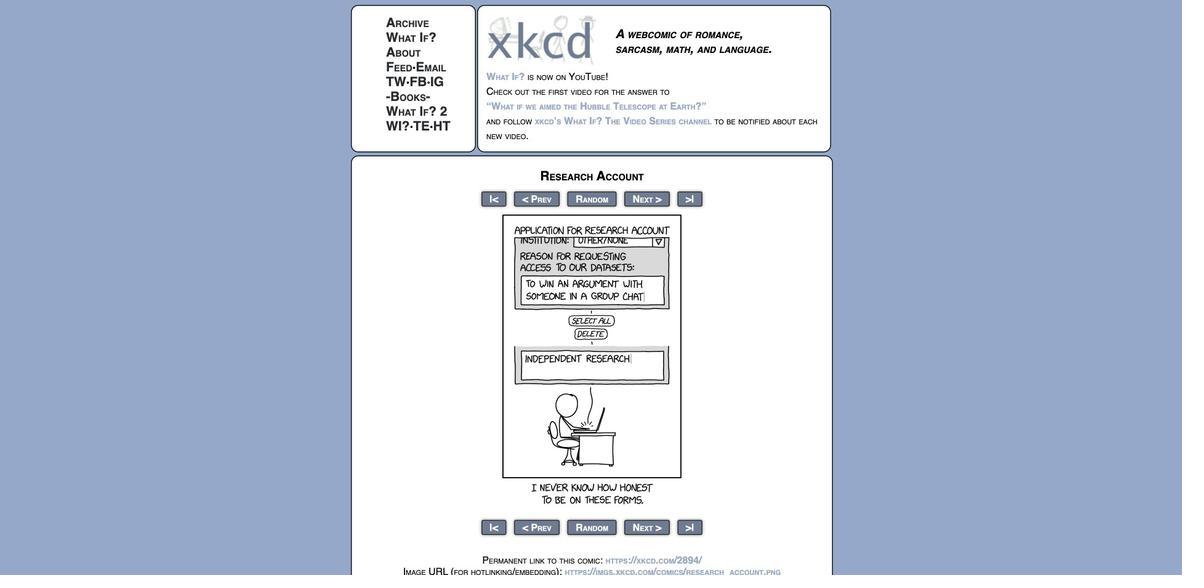 Task type: locate. For each thing, give the bounding box(es) containing it.
research account image
[[502, 215, 682, 510]]



Task type: describe. For each thing, give the bounding box(es) containing it.
xkcd.com logo image
[[486, 14, 600, 65]]



Task type: vqa. For each thing, say whether or not it's contained in the screenshot.
Research Account image
yes



